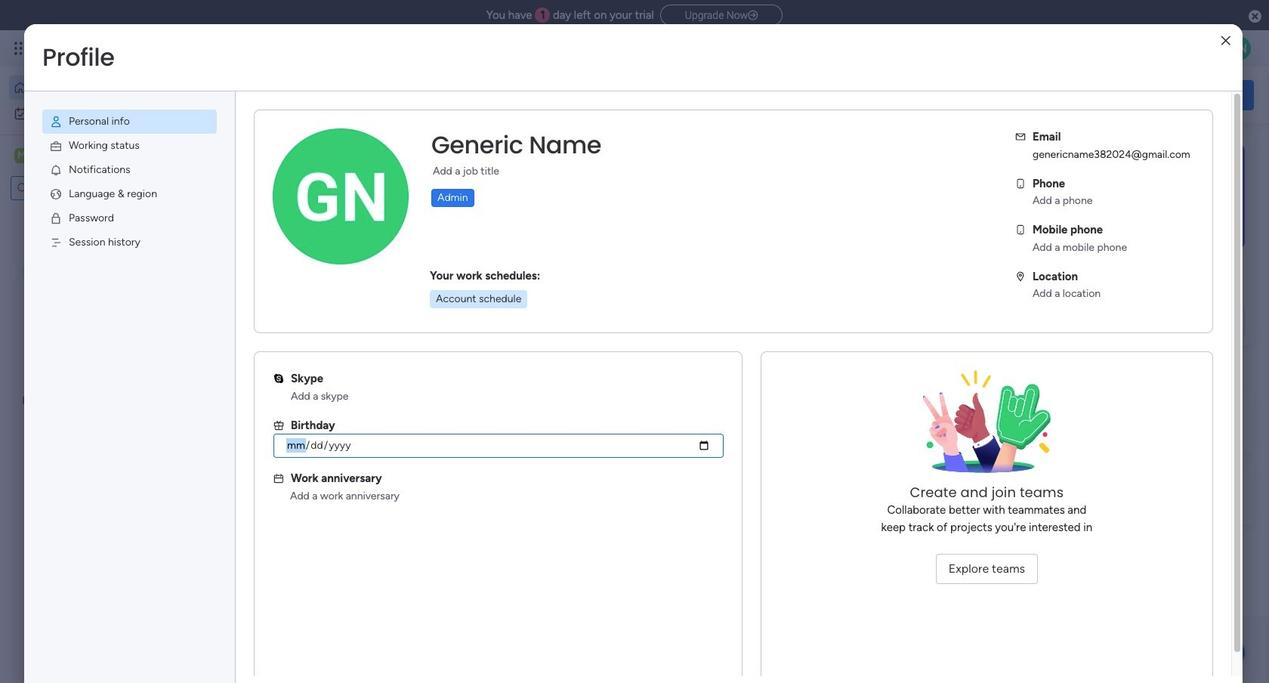 Task type: vqa. For each thing, say whether or not it's contained in the screenshot.
component image corresponding to first "Add to favorites" Image from left Public board icon
no



Task type: locate. For each thing, give the bounding box(es) containing it.
1 vertical spatial option
[[9, 101, 184, 125]]

quick search results list box
[[234, 172, 992, 372]]

4 menu item from the top
[[42, 182, 217, 206]]

menu menu
[[24, 91, 235, 273]]

5 menu item from the top
[[42, 206, 217, 231]]

v2 bolt switch image
[[1158, 87, 1167, 103]]

0 vertical spatial option
[[9, 76, 184, 100]]

option
[[9, 76, 184, 100], [9, 101, 184, 125]]

2 public board image from the left
[[502, 306, 519, 323]]

password image
[[49, 212, 63, 225]]

2 menu item from the top
[[42, 134, 217, 158]]

v2 user feedback image
[[1040, 86, 1052, 103]]

dapulse rightstroke image
[[748, 10, 758, 21]]

0 horizontal spatial public board image
[[252, 306, 269, 323]]

notifications image
[[49, 163, 63, 177]]

None field
[[428, 129, 605, 161]]

select product image
[[14, 41, 29, 56]]

public board image
[[252, 306, 269, 323], [502, 306, 519, 323]]

dapulse close image
[[1250, 9, 1262, 24]]

2 option from the top
[[9, 101, 184, 125]]

public board image up component icon
[[252, 306, 269, 323]]

public board image for component image
[[502, 306, 519, 323]]

option up workspace selection element
[[9, 101, 184, 125]]

no teams image
[[912, 370, 1063, 484]]

option up personal info 'image'
[[9, 76, 184, 100]]

add to favorites image
[[451, 307, 466, 322]]

open update feed (inbox) image
[[234, 390, 252, 408]]

3 menu item from the top
[[42, 158, 217, 182]]

menu item
[[42, 110, 217, 134], [42, 134, 217, 158], [42, 158, 217, 182], [42, 182, 217, 206], [42, 206, 217, 231], [42, 231, 217, 255]]

close recently visited image
[[234, 153, 252, 172]]

component image
[[252, 330, 266, 344]]

templates image image
[[1042, 144, 1241, 249]]

language & region image
[[49, 187, 63, 201]]

public board image up component image
[[502, 306, 519, 323]]

1 public board image from the left
[[252, 306, 269, 323]]

public board image for component icon
[[252, 306, 269, 323]]

1 horizontal spatial public board image
[[502, 306, 519, 323]]



Task type: describe. For each thing, give the bounding box(es) containing it.
6 menu item from the top
[[42, 231, 217, 255]]

Add a birthday date field
[[274, 434, 724, 458]]

workspace image
[[14, 147, 29, 164]]

1 menu item from the top
[[42, 110, 217, 134]]

generic name image
[[1228, 36, 1252, 60]]

workspace image
[[259, 486, 295, 523]]

Search in workspace field
[[32, 180, 108, 197]]

workspace selection element
[[14, 147, 126, 166]]

personal info image
[[49, 115, 63, 129]]

close my workspaces image
[[234, 441, 252, 459]]

clear search image
[[110, 181, 125, 196]]

close image
[[1222, 35, 1231, 46]]

1 option from the top
[[9, 76, 184, 100]]

working status image
[[49, 139, 63, 153]]

component image
[[502, 330, 516, 344]]

session history image
[[49, 236, 63, 249]]

getting started element
[[1028, 391, 1255, 452]]



